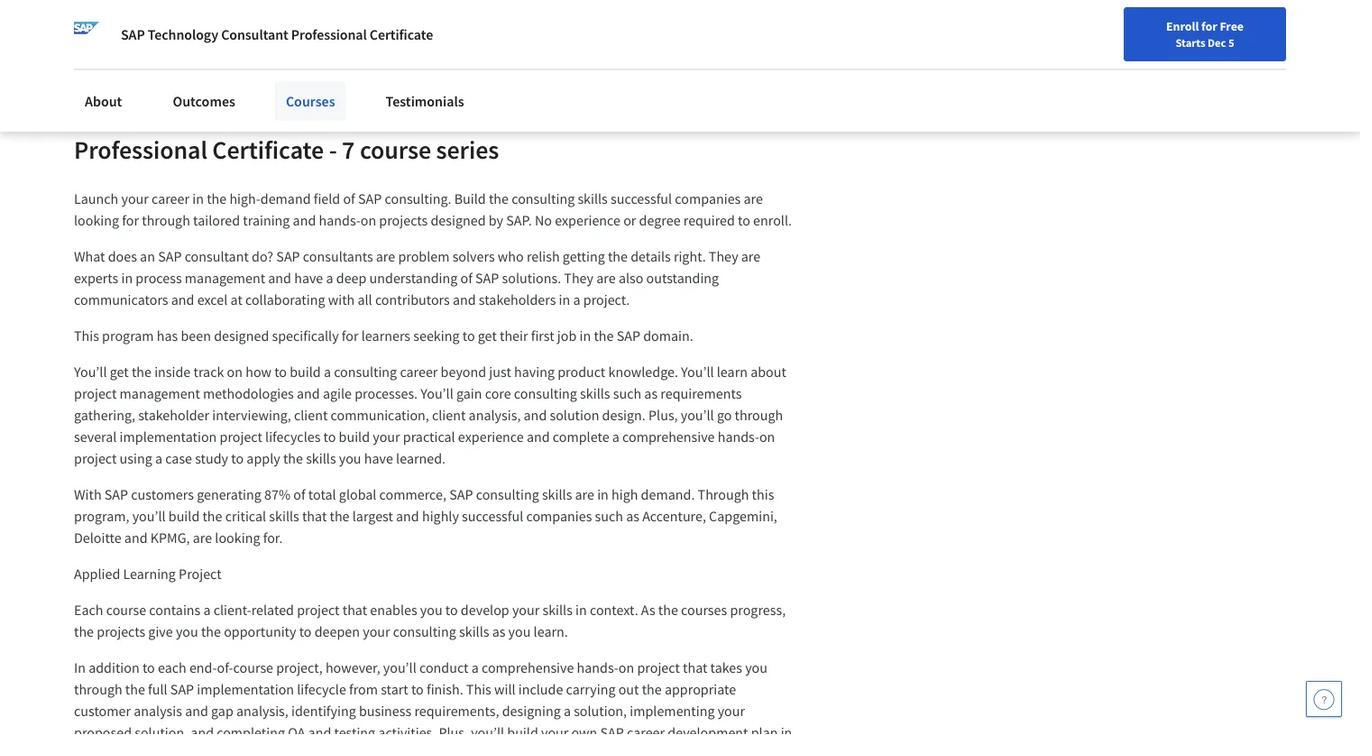 Task type: locate. For each thing, give the bounding box(es) containing it.
0 horizontal spatial analysis,
[[236, 702, 289, 720]]

0 vertical spatial through
[[142, 211, 190, 229]]

projects inside launch your career in the high-demand field of sap consulting. build the consulting skills successful companies are looking for through tailored training and hands-on projects designed by sap. no experience or degree required to enroll.
[[379, 211, 428, 229]]

addition
[[89, 659, 140, 677]]

all
[[358, 291, 372, 309]]

0 horizontal spatial plus,
[[439, 724, 468, 735]]

1 horizontal spatial of
[[343, 189, 355, 207]]

as down high
[[626, 507, 640, 525]]

progress,
[[730, 601, 786, 619]]

the down the lifecycles
[[283, 449, 303, 467]]

1 vertical spatial of
[[461, 269, 473, 287]]

solution,
[[574, 702, 627, 720], [135, 724, 188, 735]]

of down solvers
[[461, 269, 473, 287]]

in left 'context.'
[[576, 601, 587, 619]]

give
[[148, 623, 173, 641]]

skills down 'product'
[[580, 384, 611, 402]]

1 horizontal spatial get
[[478, 327, 497, 345]]

that
[[302, 507, 327, 525], [343, 601, 367, 619], [683, 659, 708, 677]]

a left client-
[[203, 601, 211, 619]]

courses link
[[275, 81, 346, 121]]

designing
[[502, 702, 561, 720]]

finish.
[[427, 680, 464, 698]]

coursera career certificate image
[[946, 0, 1246, 94]]

this
[[74, 327, 99, 345], [466, 680, 492, 698]]

with
[[328, 291, 355, 309]]

analysis
[[134, 702, 182, 720]]

comprehensive inside in addition to each end-of-course project, however, you'll conduct a comprehensive hands-on project that takes you through the full sap implementation lifecycle from start to finish. this will include carrying out the appropriate customer analysis and gap analysis, identifying business requirements, designing a solution, implementing your proposed solution, and completing qa and testing activities. plus, you'll build your own sap career development plan
[[482, 659, 574, 677]]

1 horizontal spatial certificate
[[370, 25, 433, 43]]

such inside the with sap customers generating 87% of total global commerce, sap consulting skills are in high demand. through this program, you'll build the critical skills that the largest and highly successful companies such as accenture, capgemini, deloitte and kpmg, are looking for.
[[595, 507, 624, 525]]

0 horizontal spatial comprehensive
[[482, 659, 574, 677]]

and left agile on the bottom left of the page
[[297, 384, 320, 402]]

1 vertical spatial plus,
[[439, 724, 468, 735]]

full
[[148, 680, 168, 698]]

0 vertical spatial of
[[343, 189, 355, 207]]

having
[[514, 363, 555, 381]]

2 vertical spatial for
[[342, 327, 359, 345]]

each course contains a client-related project that enables you to develop your skills in context. as the courses progress, the projects give you the opportunity to deepen your consulting skills as you learn.
[[74, 601, 789, 641]]

0 vertical spatial have
[[294, 269, 323, 287]]

0 vertical spatial projects
[[379, 211, 428, 229]]

implementation down stakeholder at the bottom left
[[120, 428, 217, 446]]

does
[[108, 247, 137, 265]]

0 vertical spatial plus,
[[649, 406, 678, 424]]

build down designing
[[507, 724, 539, 735]]

2 horizontal spatial as
[[645, 384, 658, 402]]

looking inside the with sap customers generating 87% of total global commerce, sap consulting skills are in high demand. through this program, you'll build the critical skills that the largest and highly successful companies such as accenture, capgemini, deloitte and kpmg, are looking for.
[[215, 529, 260, 547]]

2 vertical spatial through
[[74, 680, 122, 698]]

a left case
[[155, 449, 162, 467]]

1 horizontal spatial career
[[400, 363, 438, 381]]

1 vertical spatial they
[[564, 269, 594, 287]]

0 horizontal spatial professional
[[74, 134, 207, 166]]

looking
[[74, 211, 119, 229], [215, 529, 260, 547]]

1 vertical spatial analysis,
[[236, 702, 289, 720]]

however,
[[326, 659, 380, 677]]

skills down 87%
[[269, 507, 299, 525]]

client up the lifecycles
[[294, 406, 328, 424]]

build up kpmg,
[[169, 507, 200, 525]]

own
[[572, 724, 598, 735]]

go
[[717, 406, 732, 424]]

for up does
[[122, 211, 139, 229]]

1 vertical spatial solution,
[[135, 724, 188, 735]]

you'll up the requirements on the bottom of page
[[681, 363, 714, 381]]

successful up 'or'
[[611, 189, 672, 207]]

2 vertical spatial course
[[233, 659, 273, 677]]

0 vertical spatial analysis,
[[469, 406, 521, 424]]

management down consultant
[[185, 269, 265, 287]]

career up the an
[[152, 189, 190, 207]]

demand
[[261, 189, 311, 207]]

identifying
[[291, 702, 356, 720]]

2 horizontal spatial career
[[627, 724, 665, 735]]

as inside you'll get the inside track on how to build a consulting career beyond just having product knowledge. you'll learn about project management methodologies and agile processes. you'll gain core consulting skills such as requirements gathering, stakeholder interviewing, client communication, client analysis, and solution design. plus, you'll go through several implementation project lifecycles to build your practical experience and complete a comprehensive hands-on project using a case study to apply the skills you have learned.
[[645, 384, 658, 402]]

1 vertical spatial get
[[110, 363, 129, 381]]

certificate up 'testimonials'
[[370, 25, 433, 43]]

that inside each course contains a client-related project that enables you to develop your skills in context. as the courses progress, the projects give you the opportunity to deepen your consulting skills as you learn.
[[343, 601, 367, 619]]

experience inside launch your career in the high-demand field of sap consulting. build the consulting skills successful companies are looking for through tailored training and hands-on projects designed by sap. no experience or degree required to enroll.
[[555, 211, 621, 229]]

course
[[360, 134, 431, 166], [106, 601, 146, 619], [233, 659, 273, 677]]

and down demand
[[293, 211, 316, 229]]

right.
[[674, 247, 706, 265]]

analysis,
[[469, 406, 521, 424], [236, 702, 289, 720]]

and down gap
[[191, 724, 214, 735]]

0 vertical spatial professional
[[291, 25, 367, 43]]

are right kpmg,
[[193, 529, 212, 547]]

experience inside you'll get the inside track on how to build a consulting career beyond just having product knowledge. you'll learn about project management methodologies and agile processes. you'll gain core consulting skills such as requirements gathering, stakeholder interviewing, client communication, client analysis, and solution design. plus, you'll go through several implementation project lifecycles to build your practical experience and complete a comprehensive hands-on project using a case study to apply the skills you have learned.
[[458, 428, 524, 446]]

1 vertical spatial looking
[[215, 529, 260, 547]]

the up by
[[489, 189, 509, 207]]

qa
[[288, 724, 305, 735]]

in inside the with sap customers generating 87% of total global commerce, sap consulting skills are in high demand. through this program, you'll build the critical skills that the largest and highly successful companies such as accenture, capgemini, deloitte and kpmg, are looking for.
[[598, 485, 609, 503]]

customer
[[74, 702, 131, 720]]

1 horizontal spatial through
[[142, 211, 190, 229]]

you
[[339, 449, 361, 467], [420, 601, 443, 619], [176, 623, 198, 641], [509, 623, 531, 641], [746, 659, 768, 677]]

for inside launch your career in the high-demand field of sap consulting. build the consulting skills successful companies are looking for through tailored training and hands-on projects designed by sap. no experience or degree required to enroll.
[[122, 211, 139, 229]]

1 horizontal spatial plus,
[[649, 406, 678, 424]]

1 horizontal spatial successful
[[611, 189, 672, 207]]

2 vertical spatial as
[[492, 623, 506, 641]]

1 vertical spatial course
[[106, 601, 146, 619]]

courses
[[286, 92, 335, 110]]

this left 'will'
[[466, 680, 492, 698]]

0 horizontal spatial successful
[[462, 507, 524, 525]]

enroll for free starts dec 5
[[1167, 18, 1244, 50]]

0 vertical spatial companies
[[675, 189, 741, 207]]

0 horizontal spatial looking
[[74, 211, 119, 229]]

in
[[74, 659, 86, 677]]

beyond
[[441, 363, 487, 381]]

comprehensive inside you'll get the inside track on how to build a consulting career beyond just having product knowledge. you'll learn about project management methodologies and agile processes. you'll gain core consulting skills such as requirements gathering, stakeholder interviewing, client communication, client analysis, and solution design. plus, you'll go through several implementation project lifecycles to build your practical experience and complete a comprehensive hands-on project using a case study to apply the skills you have learned.
[[623, 428, 715, 446]]

plus, right the design.
[[649, 406, 678, 424]]

management inside what does an sap consultant do? sap consultants are problem solvers who relish getting the details right. they are experts in process management and have a deep understanding of sap solutions. they are also outstanding communicators and excel at collaborating with all contributors and stakeholders in a project.
[[185, 269, 265, 287]]

consulting inside the with sap customers generating 87% of total global commerce, sap consulting skills are in high demand. through this program, you'll build the critical skills that the largest and highly successful companies such as accenture, capgemini, deloitte and kpmg, are looking for.
[[476, 485, 539, 503]]

client up practical
[[432, 406, 466, 424]]

1 vertical spatial projects
[[97, 623, 145, 641]]

to
[[738, 211, 751, 229], [463, 327, 475, 345], [274, 363, 287, 381], [324, 428, 336, 446], [231, 449, 244, 467], [446, 601, 458, 619], [299, 623, 312, 641], [142, 659, 155, 677], [411, 680, 424, 698]]

solution, down 'carrying'
[[574, 702, 627, 720]]

you'll
[[681, 406, 714, 424], [132, 507, 166, 525], [383, 659, 417, 677], [471, 724, 505, 735]]

hands- up 'carrying'
[[577, 659, 619, 677]]

total
[[308, 485, 336, 503]]

2 client from the left
[[432, 406, 466, 424]]

0 horizontal spatial that
[[302, 507, 327, 525]]

2 horizontal spatial you'll
[[681, 363, 714, 381]]

and up collaborating
[[268, 269, 291, 287]]

project up out
[[638, 659, 680, 677]]

analysis, inside in addition to each end-of-course project, however, you'll conduct a comprehensive hands-on project that takes you through the full sap implementation lifecycle from start to finish. this will include carrying out the appropriate customer analysis and gap analysis, identifying business requirements, designing a solution, implementing your proposed solution, and completing qa and testing activities. plus, you'll build your own sap career development plan
[[236, 702, 289, 720]]

as inside the with sap customers generating 87% of total global commerce, sap consulting skills are in high demand. through this program, you'll build the critical skills that the largest and highly successful companies such as accenture, capgemini, deloitte and kpmg, are looking for.
[[626, 507, 640, 525]]

1 vertical spatial for
[[122, 211, 139, 229]]

1 vertical spatial such
[[595, 507, 624, 525]]

a down 'carrying'
[[564, 702, 571, 720]]

1 vertical spatial through
[[735, 406, 784, 424]]

2 vertical spatial hands-
[[577, 659, 619, 677]]

implementing
[[630, 702, 715, 720]]

0 vertical spatial looking
[[74, 211, 119, 229]]

1 horizontal spatial projects
[[379, 211, 428, 229]]

consultant
[[185, 247, 249, 265]]

relish
[[527, 247, 560, 265]]

1 horizontal spatial have
[[364, 449, 393, 467]]

consulting.
[[385, 189, 452, 207]]

you'll inside the with sap customers generating 87% of total global commerce, sap consulting skills are in high demand. through this program, you'll build the critical skills that the largest and highly successful companies such as accenture, capgemini, deloitte and kpmg, are looking for.
[[132, 507, 166, 525]]

seeking
[[414, 327, 460, 345]]

0 horizontal spatial certificate
[[212, 134, 324, 166]]

1 vertical spatial this
[[466, 680, 492, 698]]

1 horizontal spatial that
[[343, 601, 367, 619]]

professional down "about"
[[74, 134, 207, 166]]

None search field
[[257, 11, 609, 47]]

1 horizontal spatial they
[[709, 247, 739, 265]]

1 horizontal spatial companies
[[675, 189, 741, 207]]

required
[[684, 211, 735, 229]]

1 vertical spatial have
[[364, 449, 393, 467]]

skills up learn.
[[543, 601, 573, 619]]

0 vertical spatial they
[[709, 247, 739, 265]]

lifecycle
[[297, 680, 346, 698]]

you up global
[[339, 449, 361, 467]]

such for skills
[[613, 384, 642, 402]]

sap right do?
[[276, 247, 300, 265]]

the
[[207, 189, 227, 207], [489, 189, 509, 207], [608, 247, 628, 265], [594, 327, 614, 345], [132, 363, 152, 381], [283, 449, 303, 467], [203, 507, 222, 525], [330, 507, 350, 525], [659, 601, 678, 619], [74, 623, 94, 641], [201, 623, 221, 641], [125, 680, 145, 698], [642, 680, 662, 698]]

you'll down the requirements on the bottom of page
[[681, 406, 714, 424]]

course right each at the left bottom of page
[[106, 601, 146, 619]]

with
[[74, 485, 102, 503]]

2 vertical spatial of
[[294, 485, 306, 503]]

of-
[[217, 659, 233, 677]]

skills inside launch your career in the high-demand field of sap consulting. build the consulting skills successful companies are looking for through tailored training and hands-on projects designed by sap. no experience or degree required to enroll.
[[578, 189, 608, 207]]

are left high
[[575, 485, 595, 503]]

0 vertical spatial implementation
[[120, 428, 217, 446]]

1 vertical spatial career
[[400, 363, 438, 381]]

such for companies
[[595, 507, 624, 525]]

for inside enroll for free starts dec 5
[[1202, 18, 1218, 34]]

0 vertical spatial hands-
[[319, 211, 361, 229]]

to left each at the bottom
[[142, 659, 155, 677]]

1 horizontal spatial solution,
[[574, 702, 627, 720]]

0 horizontal spatial solution,
[[135, 724, 188, 735]]

demand.
[[641, 485, 695, 503]]

sap down each at the bottom
[[170, 680, 194, 698]]

have inside what does an sap consultant do? sap consultants are problem solvers who relish getting the details right. they are experts in process management and have a deep understanding of sap solutions. they are also outstanding communicators and excel at collaborating with all contributors and stakeholders in a project.
[[294, 269, 323, 287]]

as
[[645, 384, 658, 402], [626, 507, 640, 525], [492, 623, 506, 641]]

of inside the with sap customers generating 87% of total global commerce, sap consulting skills are in high demand. through this program, you'll build the critical skills that the largest and highly successful companies such as accenture, capgemini, deloitte and kpmg, are looking for.
[[294, 485, 306, 503]]

0 vertical spatial career
[[152, 189, 190, 207]]

stakeholders
[[479, 291, 556, 309]]

that inside the with sap customers generating 87% of total global commerce, sap consulting skills are in high demand. through this program, you'll build the critical skills that the largest and highly successful companies such as accenture, capgemini, deloitte and kpmg, are looking for.
[[302, 507, 327, 525]]

2 horizontal spatial course
[[360, 134, 431, 166]]

for left learners
[[342, 327, 359, 345]]

0 horizontal spatial projects
[[97, 623, 145, 641]]

and left solution
[[524, 406, 547, 424]]

0 vertical spatial experience
[[555, 211, 621, 229]]

you'll down customers
[[132, 507, 166, 525]]

0 horizontal spatial get
[[110, 363, 129, 381]]

consultants
[[303, 247, 373, 265]]

1 vertical spatial implementation
[[197, 680, 294, 698]]

analysis, inside you'll get the inside track on how to build a consulting career beyond just having product knowledge. you'll learn about project management methodologies and agile processes. you'll gain core consulting skills such as requirements gathering, stakeholder interviewing, client communication, client analysis, and solution design. plus, you'll go through several implementation project lifecycles to build your practical experience and complete a comprehensive hands-on project using a case study to apply the skills you have learned.
[[469, 406, 521, 424]]

training
[[243, 211, 290, 229]]

project up deepen
[[297, 601, 340, 619]]

0 vertical spatial successful
[[611, 189, 672, 207]]

looking down critical
[[215, 529, 260, 547]]

designed down at
[[214, 327, 269, 345]]

career
[[152, 189, 190, 207], [400, 363, 438, 381], [627, 724, 665, 735]]

on up this
[[760, 428, 776, 446]]

experience up getting
[[555, 211, 621, 229]]

your down the communication,
[[373, 428, 400, 446]]

review
[[402, 22, 442, 40]]

on left the how
[[227, 363, 243, 381]]

in left high
[[598, 485, 609, 503]]

the up "tailored"
[[207, 189, 227, 207]]

1 horizontal spatial this
[[466, 680, 492, 698]]

of
[[343, 189, 355, 207], [461, 269, 473, 287], [294, 485, 306, 503]]

are inside launch your career in the high-demand field of sap consulting. build the consulting skills successful companies are looking for through tailored training and hands-on projects designed by sap. no experience or degree required to enroll.
[[744, 189, 763, 207]]

comprehensive up include
[[482, 659, 574, 677]]

successful inside the with sap customers generating 87% of total global commerce, sap consulting skills are in high demand. through this program, you'll build the critical skills that the largest and highly successful companies such as accenture, capgemini, deloitte and kpmg, are looking for.
[[462, 507, 524, 525]]

and left excel
[[171, 291, 194, 309]]

they right the right. on the top of the page
[[709, 247, 739, 265]]

complete
[[553, 428, 610, 446]]

on right it
[[154, 22, 169, 40]]

0 horizontal spatial hands-
[[319, 211, 361, 229]]

1 vertical spatial as
[[626, 507, 640, 525]]

or
[[624, 211, 637, 229]]

analysis, for identifying
[[236, 702, 289, 720]]

1 vertical spatial companies
[[527, 507, 592, 525]]

1 horizontal spatial you'll
[[421, 384, 454, 402]]

2 horizontal spatial that
[[683, 659, 708, 677]]

build
[[290, 363, 321, 381], [339, 428, 370, 446], [169, 507, 200, 525], [507, 724, 539, 735]]

0 vertical spatial designed
[[431, 211, 486, 229]]

get inside you'll get the inside track on how to build a consulting career beyond just having product knowledge. you'll learn about project management methodologies and agile processes. you'll gain core consulting skills such as requirements gathering, stakeholder interviewing, client communication, client analysis, and solution design. plus, you'll go through several implementation project lifecycles to build your practical experience and complete a comprehensive hands-on project using a case study to apply the skills you have learned.
[[110, 363, 129, 381]]

1 vertical spatial that
[[343, 601, 367, 619]]

domain.
[[644, 327, 694, 345]]

do?
[[252, 247, 274, 265]]

skills up getting
[[578, 189, 608, 207]]

a right conduct
[[472, 659, 479, 677]]

inside
[[154, 363, 191, 381]]

1 vertical spatial experience
[[458, 428, 524, 446]]

requirements
[[661, 384, 742, 402]]

your inside launch your career in the high-demand field of sap consulting. build the consulting skills successful companies are looking for through tailored training and hands-on projects designed by sap. no experience or degree required to enroll.
[[121, 189, 149, 207]]

1 vertical spatial management
[[120, 384, 200, 402]]

such up the design.
[[613, 384, 642, 402]]

1 horizontal spatial looking
[[215, 529, 260, 547]]

as down knowledge.
[[645, 384, 658, 402]]

methodologies
[[203, 384, 294, 402]]

2 horizontal spatial for
[[1202, 18, 1218, 34]]

1 horizontal spatial analysis,
[[469, 406, 521, 424]]

0 vertical spatial such
[[613, 384, 642, 402]]

conduct
[[420, 659, 469, 677]]

management inside you'll get the inside track on how to build a consulting career beyond just having product knowledge. you'll learn about project management methodologies and agile processes. you'll gain core consulting skills such as requirements gathering, stakeholder interviewing, client communication, client analysis, and solution design. plus, you'll go through several implementation project lifecycles to build your practical experience and complete a comprehensive hands-on project using a case study to apply the skills you have learned.
[[120, 384, 200, 402]]

such
[[613, 384, 642, 402], [595, 507, 624, 525]]

testimonials
[[386, 92, 465, 110]]

0 horizontal spatial have
[[294, 269, 323, 287]]

1 horizontal spatial course
[[233, 659, 273, 677]]

to left deepen
[[299, 623, 312, 641]]

highly
[[422, 507, 459, 525]]

experts
[[74, 269, 118, 287]]

the inside what does an sap consultant do? sap consultants are problem solvers who relish getting the details right. they are experts in process management and have a deep understanding of sap solutions. they are also outstanding communicators and excel at collaborating with all contributors and stakeholders in a project.
[[608, 247, 628, 265]]

0 horizontal spatial designed
[[214, 327, 269, 345]]

excel
[[197, 291, 228, 309]]

development
[[668, 724, 749, 735]]

management
[[185, 269, 265, 287], [120, 384, 200, 402]]

gathering,
[[74, 406, 135, 424]]

for.
[[263, 529, 283, 547]]

0 horizontal spatial course
[[106, 601, 146, 619]]

0 horizontal spatial client
[[294, 406, 328, 424]]

0 horizontal spatial companies
[[527, 507, 592, 525]]

0 vertical spatial that
[[302, 507, 327, 525]]

hands- inside in addition to each end-of-course project, however, you'll conduct a comprehensive hands-on project that takes you through the full sap implementation lifecycle from start to finish. this will include carrying out the appropriate customer analysis and gap analysis, identifying business requirements, designing a solution, implementing your proposed solution, and completing qa and testing activities. plus, you'll build your own sap career development plan
[[577, 659, 619, 677]]

implementation inside you'll get the inside track on how to build a consulting career beyond just having product knowledge. you'll learn about project management methodologies and agile processes. you'll gain core consulting skills such as requirements gathering, stakeholder interviewing, client communication, client analysis, and solution design. plus, you'll go through several implementation project lifecycles to build your practical experience and complete a comprehensive hands-on project using a case study to apply the skills you have learned.
[[120, 428, 217, 446]]

projects down consulting.
[[379, 211, 428, 229]]

end-
[[189, 659, 217, 677]]

consulting
[[512, 189, 575, 207], [334, 363, 397, 381], [514, 384, 577, 402], [476, 485, 539, 503], [393, 623, 456, 641]]

project
[[179, 565, 222, 583]]

companies down 'complete'
[[527, 507, 592, 525]]

are
[[744, 189, 763, 207], [376, 247, 395, 265], [742, 247, 761, 265], [597, 269, 616, 287], [575, 485, 595, 503], [193, 529, 212, 547]]

the left inside
[[132, 363, 152, 381]]

hands- down field
[[319, 211, 361, 229]]

the down generating
[[203, 507, 222, 525]]

1 vertical spatial hands-
[[718, 428, 760, 446]]

2 vertical spatial that
[[683, 659, 708, 677]]

0 vertical spatial management
[[185, 269, 265, 287]]

designed inside launch your career in the high-demand field of sap consulting. build the consulting skills successful companies are looking for through tailored training and hands-on projects designed by sap. no experience or degree required to enroll.
[[431, 211, 486, 229]]

your up development
[[718, 702, 745, 720]]

have inside you'll get the inside track on how to build a consulting career beyond just having product knowledge. you'll learn about project management methodologies and agile processes. you'll gain core consulting skills such as requirements gathering, stakeholder interviewing, client communication, client analysis, and solution design. plus, you'll go through several implementation project lifecycles to build your practical experience and complete a comprehensive hands-on project using a case study to apply the skills you have learned.
[[364, 449, 393, 467]]

looking inside launch your career in the high-demand field of sap consulting. build the consulting skills successful companies are looking for through tailored training and hands-on projects designed by sap. no experience or degree required to enroll.
[[74, 211, 119, 229]]

show notifications image
[[1117, 23, 1139, 44]]

and down "identifying"
[[308, 724, 331, 735]]

projects
[[379, 211, 428, 229], [97, 623, 145, 641]]

2 horizontal spatial of
[[461, 269, 473, 287]]

through
[[142, 211, 190, 229], [735, 406, 784, 424], [74, 680, 122, 698]]

0 horizontal spatial of
[[294, 485, 306, 503]]

solution, down the analysis
[[135, 724, 188, 735]]

1 client from the left
[[294, 406, 328, 424]]

1 horizontal spatial experience
[[555, 211, 621, 229]]

getting
[[563, 247, 605, 265]]

1 horizontal spatial as
[[626, 507, 640, 525]]

designed
[[431, 211, 486, 229], [214, 327, 269, 345]]

out
[[619, 680, 639, 698]]

the right out
[[642, 680, 662, 698]]

outcomes
[[173, 92, 235, 110]]

sap right sap "image"
[[121, 25, 145, 43]]

1 vertical spatial designed
[[214, 327, 269, 345]]

certificate up demand
[[212, 134, 324, 166]]

apply
[[247, 449, 280, 467]]

0 horizontal spatial this
[[74, 327, 99, 345]]

are up project.
[[597, 269, 616, 287]]

menu item
[[982, 18, 1098, 77]]

hands- inside you'll get the inside track on how to build a consulting career beyond just having product knowledge. you'll learn about project management methodologies and agile processes. you'll gain core consulting skills such as requirements gathering, stakeholder interviewing, client communication, client analysis, and solution design. plus, you'll go through several implementation project lifecycles to build your practical experience and complete a comprehensive hands-on project using a case study to apply the skills you have learned.
[[718, 428, 760, 446]]

sap inside launch your career in the high-demand field of sap consulting. build the consulting skills successful companies are looking for through tailored training and hands-on projects designed by sap. no experience or degree required to enroll.
[[358, 189, 382, 207]]

launch your career in the high-demand field of sap consulting. build the consulting skills successful companies are looking for through tailored training and hands-on projects designed by sap. no experience or degree required to enroll.
[[74, 189, 792, 229]]

plus,
[[649, 406, 678, 424], [439, 724, 468, 735]]

practical
[[403, 428, 455, 446]]

such inside you'll get the inside track on how to build a consulting career beyond just having product knowledge. you'll learn about project management methodologies and agile processes. you'll gain core consulting skills such as requirements gathering, stakeholder interviewing, client communication, client analysis, and solution design. plus, you'll go through several implementation project lifecycles to build your practical experience and complete a comprehensive hands-on project using a case study to apply the skills you have learned.
[[613, 384, 642, 402]]

2 vertical spatial career
[[627, 724, 665, 735]]

2 horizontal spatial through
[[735, 406, 784, 424]]

implementation inside in addition to each end-of-course project, however, you'll conduct a comprehensive hands-on project that takes you through the full sap implementation lifecycle from start to finish. this will include carrying out the appropriate customer analysis and gap analysis, identifying business requirements, designing a solution, implementing your proposed solution, and completing qa and testing activities. plus, you'll build your own sap career development plan
[[197, 680, 294, 698]]

the down each at the left bottom of page
[[74, 623, 94, 641]]



Task type: describe. For each thing, give the bounding box(es) containing it.
kpmg,
[[150, 529, 190, 547]]

the down project.
[[594, 327, 614, 345]]

and right media
[[251, 22, 274, 40]]

project up gathering,
[[74, 384, 117, 402]]

in up job
[[559, 291, 571, 309]]

applied
[[74, 565, 120, 583]]

project down several
[[74, 449, 117, 467]]

you'll down requirements,
[[471, 724, 505, 735]]

courses
[[681, 601, 728, 619]]

as for requirements
[[645, 384, 658, 402]]

0 vertical spatial get
[[478, 327, 497, 345]]

through inside in addition to each end-of-course project, however, you'll conduct a comprehensive hands-on project that takes you through the full sap implementation lifecycle from start to finish. this will include carrying out the appropriate customer analysis and gap analysis, identifying business requirements, designing a solution, implementing your proposed solution, and completing qa and testing activities. plus, you'll build your own sap career development plan
[[74, 680, 122, 698]]

launch
[[74, 189, 118, 207]]

to right the lifecycles
[[324, 428, 336, 446]]

product
[[558, 363, 606, 381]]

a up agile on the bottom left of the page
[[324, 363, 331, 381]]

and down 'commerce,'
[[396, 507, 419, 525]]

this inside in addition to each end-of-course project, however, you'll conduct a comprehensive hands-on project that takes you through the full sap implementation lifecycle from start to finish. this will include carrying out the appropriate customer analysis and gap analysis, identifying business requirements, designing a solution, implementing your proposed solution, and completing qa and testing activities. plus, you'll build your own sap career development plan
[[466, 680, 492, 698]]

high
[[612, 485, 638, 503]]

the right the as
[[659, 601, 678, 619]]

a down the design.
[[613, 428, 620, 446]]

also
[[619, 269, 644, 287]]

sap up highly
[[450, 485, 473, 503]]

starts
[[1176, 35, 1206, 50]]

in inside launch your career in the high-demand field of sap consulting. build the consulting skills successful companies are looking for through tailored training and hands-on projects designed by sap. no experience or degree required to enroll.
[[192, 189, 204, 207]]

with sap customers generating 87% of total global commerce, sap consulting skills are in high demand. through this program, you'll build the critical skills that the largest and highly successful companies such as accenture, capgemini, deloitte and kpmg, are looking for.
[[74, 485, 781, 547]]

you down 'contains'
[[176, 623, 198, 641]]

you'll inside you'll get the inside track on how to build a consulting career beyond just having product knowledge. you'll learn about project management methodologies and agile processes. you'll gain core consulting skills such as requirements gathering, stakeholder interviewing, client communication, client analysis, and solution design. plus, you'll go through several implementation project lifecycles to build your practical experience and complete a comprehensive hands-on project using a case study to apply the skills you have learned.
[[681, 406, 714, 424]]

your up learn.
[[513, 601, 540, 619]]

you'll get the inside track on how to build a consulting career beyond just having product knowledge. you'll learn about project management methodologies and agile processes. you'll gain core consulting skills such as requirements gathering, stakeholder interviewing, client communication, client analysis, and solution design. plus, you'll go through several implementation project lifecycles to build your practical experience and complete a comprehensive hands-on project using a case study to apply the skills you have learned.
[[74, 363, 790, 467]]

enables
[[370, 601, 417, 619]]

your inside you'll get the inside track on how to build a consulting career beyond just having product knowledge. you'll learn about project management methodologies and agile processes. you'll gain core consulting skills such as requirements gathering, stakeholder interviewing, client communication, client analysis, and solution design. plus, you'll go through several implementation project lifecycles to build your practical experience and complete a comprehensive hands-on project using a case study to apply the skills you have learned.
[[373, 428, 400, 446]]

to right the how
[[274, 363, 287, 381]]

the down total
[[330, 507, 350, 525]]

critical
[[225, 507, 266, 525]]

through inside launch your career in the high-demand field of sap consulting. build the consulting skills successful companies are looking for through tailored training and hands-on projects designed by sap. no experience or degree required to enroll.
[[142, 211, 190, 229]]

hands- inside launch your career in the high-demand field of sap consulting. build the consulting skills successful companies are looking for through tailored training and hands-on projects designed by sap. no experience or degree required to enroll.
[[319, 211, 361, 229]]

proposed
[[74, 724, 132, 735]]

career inside launch your career in the high-demand field of sap consulting. build the consulting skills successful companies are looking for through tailored training and hands-on projects designed by sap. no experience or degree required to enroll.
[[152, 189, 190, 207]]

agile
[[323, 384, 352, 402]]

and inside launch your career in the high-demand field of sap consulting. build the consulting skills successful companies are looking for through tailored training and hands-on projects designed by sap. no experience or degree required to enroll.
[[293, 211, 316, 229]]

sap technology consultant  professional certificate
[[121, 25, 433, 43]]

just
[[489, 363, 512, 381]]

what does an sap consultant do? sap consultants are problem solvers who relish getting the details right. they are experts in process management and have a deep understanding of sap solutions. they are also outstanding communicators and excel at collaborating with all contributors and stakeholders in a project.
[[74, 247, 764, 309]]

of inside launch your career in the high-demand field of sap consulting. build the consulting skills successful companies are looking for through tailored training and hands-on projects designed by sap. no experience or degree required to enroll.
[[343, 189, 355, 207]]

include
[[519, 680, 563, 698]]

sap right 'own'
[[601, 724, 624, 735]]

are down enroll.
[[742, 247, 761, 265]]

in down does
[[121, 269, 133, 287]]

in inside each course contains a client-related project that enables you to develop your skills in context. as the courses progress, the projects give you the opportunity to deepen your consulting skills as you learn.
[[576, 601, 587, 619]]

consulting inside each course contains a client-related project that enables you to develop your skills in context. as the courses progress, the projects give you the opportunity to deepen your consulting skills as you learn.
[[393, 623, 456, 641]]

accenture,
[[643, 507, 707, 525]]

career inside in addition to each end-of-course project, however, you'll conduct a comprehensive hands-on project that takes you through the full sap implementation lifecycle from start to finish. this will include carrying out the appropriate customer analysis and gap analysis, identifying business requirements, designing a solution, implementing your proposed solution, and completing qa and testing activities. plus, you'll build your own sap career development plan
[[627, 724, 665, 735]]

build
[[455, 189, 486, 207]]

project down interviewing,
[[220, 428, 263, 446]]

sap up knowledge.
[[617, 327, 641, 345]]

core
[[485, 384, 511, 402]]

first
[[531, 327, 555, 345]]

consultant
[[221, 25, 288, 43]]

your left 'own'
[[541, 724, 569, 735]]

context.
[[590, 601, 639, 619]]

course inside in addition to each end-of-course project, however, you'll conduct a comprehensive hands-on project that takes you through the full sap implementation lifecycle from start to finish. this will include carrying out the appropriate customer analysis and gap analysis, identifying business requirements, designing a solution, implementing your proposed solution, and completing qa and testing activities. plus, you'll build your own sap career development plan
[[233, 659, 273, 677]]

on inside launch your career in the high-demand field of sap consulting. build the consulting skills successful companies are looking for through tailored training and hands-on projects designed by sap. no experience or degree required to enroll.
[[361, 211, 376, 229]]

contains
[[149, 601, 201, 619]]

degree
[[639, 211, 681, 229]]

sap down solvers
[[476, 269, 499, 287]]

that inside in addition to each end-of-course project, however, you'll conduct a comprehensive hands-on project that takes you through the full sap implementation lifecycle from start to finish. this will include carrying out the appropriate customer analysis and gap analysis, identifying business requirements, designing a solution, implementing your proposed solution, and completing qa and testing activities. plus, you'll build your own sap career development plan
[[683, 659, 708, 677]]

consulting inside launch your career in the high-demand field of sap consulting. build the consulting skills successful companies are looking for through tailored training and hands-on projects designed by sap. no experience or degree required to enroll.
[[512, 189, 575, 207]]

you left learn.
[[509, 623, 531, 641]]

project inside in addition to each end-of-course project, however, you'll conduct a comprehensive hands-on project that takes you through the full sap implementation lifecycle from start to finish. this will include carrying out the appropriate customer analysis and gap analysis, identifying business requirements, designing a solution, implementing your proposed solution, and completing qa and testing activities. plus, you'll build your own sap career development plan
[[638, 659, 680, 677]]

sap image
[[74, 22, 99, 47]]

and left kpmg,
[[124, 529, 148, 547]]

stakeholder
[[138, 406, 209, 424]]

an
[[140, 247, 155, 265]]

0 vertical spatial solution,
[[574, 702, 627, 720]]

build down specifically
[[290, 363, 321, 381]]

takes
[[711, 659, 743, 677]]

skills down the lifecycles
[[306, 449, 336, 467]]

your right consultant
[[292, 22, 319, 40]]

to left develop
[[446, 601, 458, 619]]

successful inside launch your career in the high-demand field of sap consulting. build the consulting skills successful companies are looking for through tailored training and hands-on projects designed by sap. no experience or degree required to enroll.
[[611, 189, 672, 207]]

build down the communication,
[[339, 428, 370, 446]]

gain
[[457, 384, 482, 402]]

processes.
[[355, 384, 418, 402]]

each
[[74, 601, 103, 619]]

in right media
[[277, 22, 289, 40]]

a left project.
[[573, 291, 581, 309]]

and down solvers
[[453, 291, 476, 309]]

87%
[[264, 485, 291, 503]]

share it on social media and in your performance review
[[105, 22, 442, 40]]

plus, inside in addition to each end-of-course project, however, you'll conduct a comprehensive hands-on project that takes you through the full sap implementation lifecycle from start to finish. this will include carrying out the appropriate customer analysis and gap analysis, identifying business requirements, designing a solution, implementing your proposed solution, and completing qa and testing activities. plus, you'll build your own sap career development plan
[[439, 724, 468, 735]]

generating
[[197, 485, 262, 503]]

project,
[[276, 659, 323, 677]]

activities.
[[378, 724, 436, 735]]

learn.
[[534, 623, 568, 641]]

you'll up start
[[383, 659, 417, 677]]

analysis, for and
[[469, 406, 521, 424]]

job
[[558, 327, 577, 345]]

case
[[165, 449, 192, 467]]

lifecycles
[[265, 428, 321, 446]]

to right study
[[231, 449, 244, 467]]

sap up program,
[[105, 485, 128, 503]]

1 vertical spatial certificate
[[212, 134, 324, 166]]

you inside you'll get the inside track on how to build a consulting career beyond just having product knowledge. you'll learn about project management methodologies and agile processes. you'll gain core consulting skills such as requirements gathering, stakeholder interviewing, client communication, client analysis, and solution design. plus, you'll go through several implementation project lifecycles to build your practical experience and complete a comprehensive hands-on project using a case study to apply the skills you have learned.
[[339, 449, 361, 467]]

coursera image
[[22, 15, 136, 44]]

on inside in addition to each end-of-course project, however, you'll conduct a comprehensive hands-on project that takes you through the full sap implementation lifecycle from start to finish. this will include carrying out the appropriate customer analysis and gap analysis, identifying business requirements, designing a solution, implementing your proposed solution, and completing qa and testing activities. plus, you'll build your own sap career development plan
[[619, 659, 635, 677]]

plus, inside you'll get the inside track on how to build a consulting career beyond just having product knowledge. you'll learn about project management methodologies and agile processes. you'll gain core consulting skills such as requirements gathering, stakeholder interviewing, client communication, client analysis, and solution design. plus, you'll go through several implementation project lifecycles to build your practical experience and complete a comprehensive hands-on project using a case study to apply the skills you have learned.
[[649, 406, 678, 424]]

using
[[120, 449, 152, 467]]

process
[[136, 269, 182, 287]]

client-
[[214, 601, 252, 619]]

companies inside launch your career in the high-demand field of sap consulting. build the consulting skills successful companies are looking for through tailored training and hands-on projects designed by sap. no experience or degree required to enroll.
[[675, 189, 741, 207]]

this
[[752, 485, 775, 503]]

companies inside the with sap customers generating 87% of total global commerce, sap consulting skills are in high demand. through this program, you'll build the critical skills that the largest and highly successful companies such as accenture, capgemini, deloitte and kpmg, are looking for.
[[527, 507, 592, 525]]

to right start
[[411, 680, 424, 698]]

carrying
[[566, 680, 616, 698]]

collaborating
[[245, 291, 325, 309]]

dec
[[1208, 35, 1227, 50]]

through inside you'll get the inside track on how to build a consulting career beyond just having product knowledge. you'll learn about project management methodologies and agile processes. you'll gain core consulting skills such as requirements gathering, stakeholder interviewing, client communication, client analysis, and solution design. plus, you'll go through several implementation project lifecycles to build your practical experience and complete a comprehensive hands-on project using a case study to apply the skills you have learned.
[[735, 406, 784, 424]]

been
[[181, 327, 211, 345]]

project inside each course contains a client-related project that enables you to develop your skills in context. as the courses progress, the projects give you the opportunity to deepen your consulting skills as you learn.
[[297, 601, 340, 619]]

solvers
[[453, 247, 495, 265]]

in right job
[[580, 327, 591, 345]]

sap.
[[506, 211, 532, 229]]

you inside in addition to each end-of-course project, however, you'll conduct a comprehensive hands-on project that takes you through the full sap implementation lifecycle from start to finish. this will include carrying out the appropriate customer analysis and gap analysis, identifying business requirements, designing a solution, implementing your proposed solution, and completing qa and testing activities. plus, you'll build your own sap career development plan
[[746, 659, 768, 677]]

help center image
[[1314, 689, 1336, 710]]

1 horizontal spatial for
[[342, 327, 359, 345]]

from
[[349, 680, 378, 698]]

your down the enables
[[363, 623, 390, 641]]

and down solution
[[527, 428, 550, 446]]

sap right the an
[[158, 247, 182, 265]]

deepen
[[315, 623, 360, 641]]

0 vertical spatial certificate
[[370, 25, 433, 43]]

contributors
[[375, 291, 450, 309]]

testimonials link
[[375, 81, 475, 121]]

through
[[698, 485, 749, 503]]

of inside what does an sap consultant do? sap consultants are problem solvers who relish getting the details right. they are experts in process management and have a deep understanding of sap solutions. they are also outstanding communicators and excel at collaborating with all contributors and stakeholders in a project.
[[461, 269, 473, 287]]

are up understanding on the top left of the page
[[376, 247, 395, 265]]

testing
[[334, 724, 376, 735]]

and left gap
[[185, 702, 208, 720]]

-
[[329, 134, 337, 166]]

learning
[[123, 565, 176, 583]]

in addition to each end-of-course project, however, you'll conduct a comprehensive hands-on project that takes you through the full sap implementation lifecycle from start to finish. this will include carrying out the appropriate customer analysis and gap analysis, identifying business requirements, designing a solution, implementing your proposed solution, and completing qa and testing activities. plus, you'll build your own sap career development plan
[[74, 659, 796, 735]]

as inside each course contains a client-related project that enables you to develop your skills in context. as the courses progress, the projects give you the opportunity to deepen your consulting skills as you learn.
[[492, 623, 506, 641]]

customers
[[131, 485, 194, 503]]

the down client-
[[201, 623, 221, 641]]

the left full at the left bottom of the page
[[125, 680, 145, 698]]

career inside you'll get the inside track on how to build a consulting career beyond just having product knowledge. you'll learn about project management methodologies and agile processes. you'll gain core consulting skills such as requirements gathering, stakeholder interviewing, client communication, client analysis, and solution design. plus, you'll go through several implementation project lifecycles to build your practical experience and complete a comprehensive hands-on project using a case study to apply the skills you have learned.
[[400, 363, 438, 381]]

skills down 'complete'
[[542, 485, 572, 503]]

business
[[359, 702, 412, 720]]

0 horizontal spatial you'll
[[74, 363, 107, 381]]

deep
[[336, 269, 367, 287]]

a left the deep
[[326, 269, 334, 287]]

to inside launch your career in the high-demand field of sap consulting. build the consulting skills successful companies are looking for through tailored training and hands-on projects designed by sap. no experience or degree required to enroll.
[[738, 211, 751, 229]]

who
[[498, 247, 524, 265]]

1 vertical spatial professional
[[74, 134, 207, 166]]

enroll.
[[754, 211, 792, 229]]

no
[[535, 211, 552, 229]]

several
[[74, 428, 117, 446]]

0 horizontal spatial they
[[564, 269, 594, 287]]

a inside each course contains a client-related project that enables you to develop your skills in context. as the courses progress, the projects give you the opportunity to deepen your consulting skills as you learn.
[[203, 601, 211, 619]]

has
[[157, 327, 178, 345]]

communication,
[[331, 406, 429, 424]]

problem
[[398, 247, 450, 265]]

track
[[194, 363, 224, 381]]

you right the enables
[[420, 601, 443, 619]]

program,
[[74, 507, 129, 525]]

build inside the with sap customers generating 87% of total global commerce, sap consulting skills are in high demand. through this program, you'll build the critical skills that the largest and highly successful companies such as accenture, capgemini, deloitte and kpmg, are looking for.
[[169, 507, 200, 525]]

skills down develop
[[459, 623, 490, 641]]

to right 'seeking'
[[463, 327, 475, 345]]

media
[[210, 22, 248, 40]]

projects inside each course contains a client-related project that enables you to develop your skills in context. as the courses progress, the projects give you the opportunity to deepen your consulting skills as you learn.
[[97, 623, 145, 641]]

about
[[85, 92, 122, 110]]

course inside each course contains a client-related project that enables you to develop your skills in context. as the courses progress, the projects give you the opportunity to deepen your consulting skills as you learn.
[[106, 601, 146, 619]]

learn
[[717, 363, 748, 381]]

opportunity
[[224, 623, 296, 641]]

build inside in addition to each end-of-course project, however, you'll conduct a comprehensive hands-on project that takes you through the full sap implementation lifecycle from start to finish. this will include carrying out the appropriate customer analysis and gap analysis, identifying business requirements, designing a solution, implementing your proposed solution, and completing qa and testing activities. plus, you'll build your own sap career development plan
[[507, 724, 539, 735]]

as for accenture,
[[626, 507, 640, 525]]



Task type: vqa. For each thing, say whether or not it's contained in the screenshot.
LIST inside the Software Engineering Skills Carousel element
no



